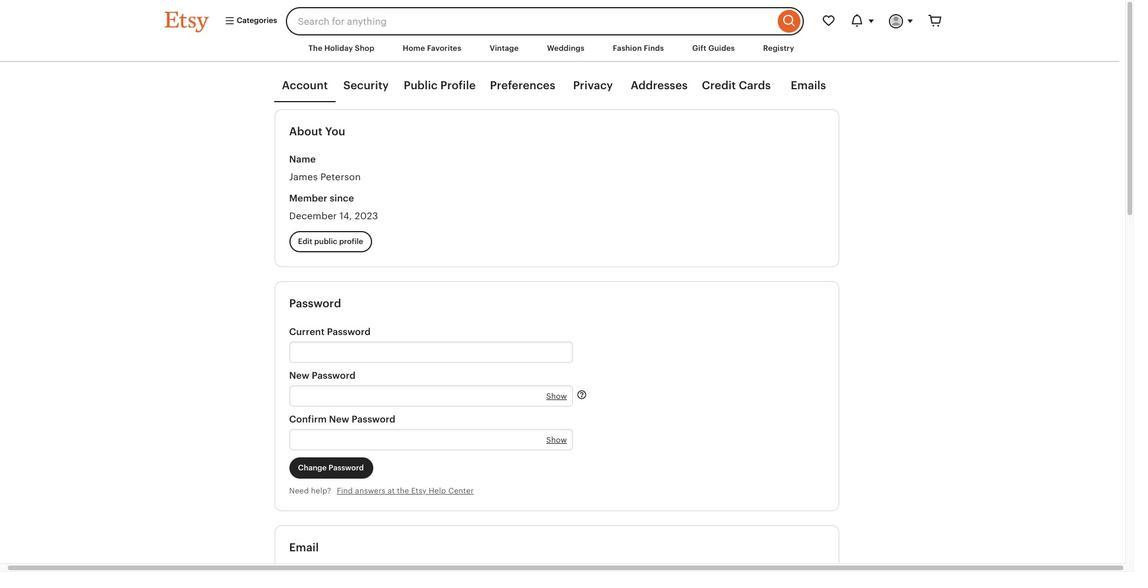 Task type: vqa. For each thing, say whether or not it's contained in the screenshot.
New
yes



Task type: describe. For each thing, give the bounding box(es) containing it.
credit cards button
[[695, 78, 778, 94]]

Confirm New Password password field
[[289, 429, 573, 450]]

fashion finds link
[[604, 38, 673, 59]]

account
[[282, 79, 328, 92]]

etsy
[[411, 486, 427, 495]]

preferences link
[[490, 78, 556, 94]]

about
[[289, 125, 323, 138]]

current password
[[289, 326, 371, 337]]

the holiday shop
[[309, 44, 375, 53]]

vintage link
[[481, 38, 528, 59]]

name
[[289, 154, 316, 165]]

the
[[397, 486, 409, 495]]

the
[[309, 44, 323, 53]]

public profile link
[[404, 78, 476, 94]]

addresses button
[[624, 78, 695, 94]]

14,
[[340, 210, 352, 221]]

december
[[289, 210, 337, 221]]

emails button
[[778, 78, 839, 94]]

registry
[[764, 44, 795, 53]]

0 vertical spatial new
[[289, 370, 310, 381]]

show for the confirm new password password field
[[547, 436, 567, 444]]

security
[[343, 79, 389, 92]]

public profile
[[404, 79, 476, 92]]

privacy link
[[573, 78, 613, 94]]

december 14, 2023
[[289, 210, 378, 221]]

gift
[[693, 44, 707, 53]]

home
[[403, 44, 425, 53]]

james peterson
[[289, 172, 361, 183]]

none search field inside categories banner
[[286, 7, 804, 35]]

member
[[289, 192, 328, 204]]

help
[[429, 486, 446, 495]]

password for change password
[[329, 463, 364, 472]]

confirm
[[289, 413, 327, 425]]

addresses link
[[631, 78, 688, 94]]

need help? find answers at the etsy help center
[[289, 486, 474, 495]]

password for new password
[[312, 370, 356, 381]]

password for current password
[[327, 326, 371, 337]]

about you
[[289, 125, 346, 138]]

1 vertical spatial new
[[329, 413, 350, 425]]

addresses
[[631, 79, 688, 92]]

credit cards link
[[702, 78, 771, 94]]

cards
[[739, 79, 771, 92]]

email
[[289, 541, 319, 554]]

registry link
[[755, 38, 804, 59]]

your favorites tab list
[[275, 71, 839, 102]]

since
[[330, 192, 354, 204]]



Task type: locate. For each thing, give the bounding box(es) containing it.
new right confirm
[[329, 413, 350, 425]]

answers
[[355, 486, 386, 495]]

edit public profile
[[298, 237, 363, 246]]

holiday
[[325, 44, 353, 53]]

categories
[[235, 16, 277, 25]]

menu bar
[[143, 35, 971, 62]]

0 horizontal spatial new
[[289, 370, 310, 381]]

the holiday shop link
[[300, 38, 383, 59]]

2023
[[355, 210, 378, 221]]

find answers at the etsy help center link
[[337, 486, 474, 495]]

edit public profile button
[[289, 231, 372, 252]]

0 vertical spatial show
[[547, 392, 567, 401]]

at
[[388, 486, 395, 495]]

confirm new password
[[289, 413, 396, 425]]

edit public profile link
[[289, 231, 372, 252]]

show for new password password field
[[547, 392, 567, 401]]

profile
[[441, 79, 476, 92]]

public
[[314, 237, 338, 246]]

Current Password password field
[[289, 341, 573, 363]]

emails link
[[791, 78, 827, 94]]

home favorites link
[[394, 38, 470, 59]]

change
[[298, 463, 327, 472]]

public
[[404, 79, 438, 92]]

profile
[[339, 237, 363, 246]]

show
[[547, 392, 567, 401], [547, 436, 567, 444]]

center
[[448, 486, 474, 495]]

need
[[289, 486, 309, 495]]

gift guides link
[[684, 38, 744, 59]]

find
[[337, 486, 353, 495]]

guides
[[709, 44, 735, 53]]

vintage
[[490, 44, 519, 53]]

shop
[[355, 44, 375, 53]]

credit cards
[[702, 79, 771, 92]]

emails
[[791, 79, 827, 92]]

menu bar containing the holiday shop
[[143, 35, 971, 62]]

favorites
[[427, 44, 462, 53]]

help?
[[311, 486, 331, 495]]

New Password password field
[[289, 385, 573, 406]]

categories button
[[215, 11, 283, 32]]

fashion finds
[[613, 44, 664, 53]]

new password
[[289, 370, 356, 381]]

new down current
[[289, 370, 310, 381]]

home favorites
[[403, 44, 462, 53]]

preferences button
[[483, 78, 563, 94]]

public profile button
[[397, 78, 483, 94]]

current
[[289, 326, 325, 337]]

peterson
[[321, 172, 361, 183]]

password
[[289, 297, 341, 310], [327, 326, 371, 337], [312, 370, 356, 381], [352, 413, 396, 425], [329, 463, 364, 472]]

security button
[[336, 78, 397, 94]]

1 show from the top
[[547, 392, 567, 401]]

password inside 'change password' button
[[329, 463, 364, 472]]

change password button
[[289, 457, 373, 479]]

credit
[[702, 79, 736, 92]]

account button
[[275, 78, 336, 94]]

james
[[289, 172, 318, 183]]

fashion
[[613, 44, 642, 53]]

1 vertical spatial show
[[547, 436, 567, 444]]

finds
[[644, 44, 664, 53]]

2 show from the top
[[547, 436, 567, 444]]

categories banner
[[143, 0, 971, 35]]

edit
[[298, 237, 313, 246]]

gift guides
[[693, 44, 735, 53]]

weddings link
[[539, 38, 594, 59]]

change password
[[298, 463, 364, 472]]

new
[[289, 370, 310, 381], [329, 413, 350, 425]]

preferences
[[490, 79, 556, 92]]

Search for anything text field
[[286, 7, 775, 35]]

privacy button
[[563, 78, 624, 94]]

None search field
[[286, 7, 804, 35]]

you
[[325, 125, 346, 138]]

weddings
[[547, 44, 585, 53]]

account link
[[282, 78, 328, 94]]

privacy
[[573, 79, 613, 92]]

security link
[[343, 78, 389, 94]]

member since
[[289, 192, 354, 204]]

1 horizontal spatial new
[[329, 413, 350, 425]]



